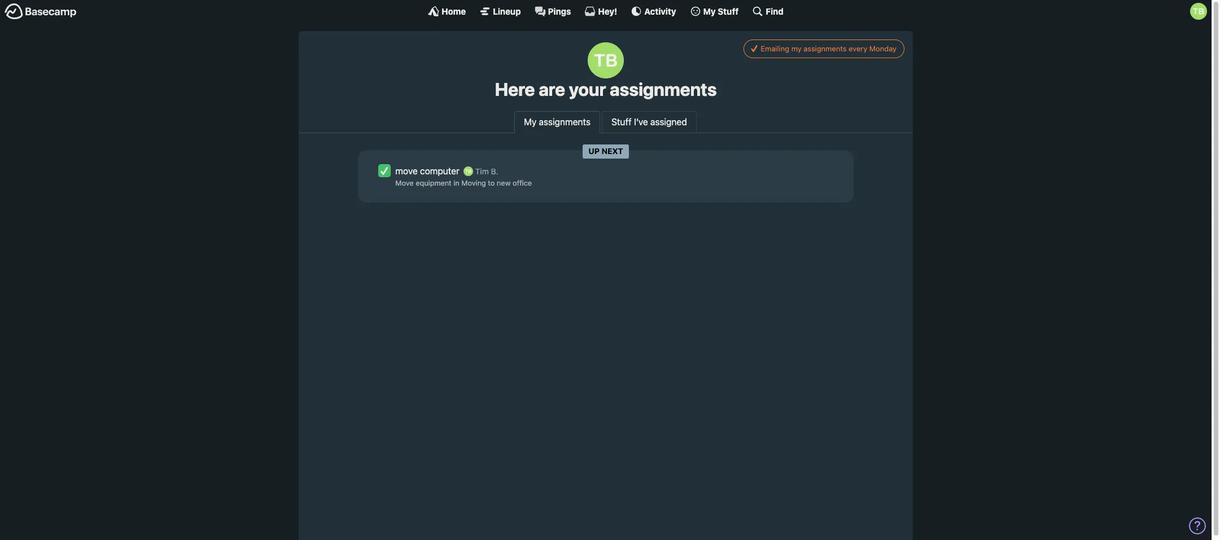 Task type: locate. For each thing, give the bounding box(es) containing it.
find
[[766, 6, 784, 16]]

1 vertical spatial tim burton image
[[464, 167, 474, 176]]

my for my assignments
[[524, 117, 537, 127]]

stuff inside popup button
[[718, 6, 739, 16]]

in
[[454, 179, 460, 188]]

my stuff button
[[690, 6, 739, 17]]

office
[[513, 179, 532, 188]]

stuff left i've
[[612, 117, 632, 127]]

my down the here
[[524, 117, 537, 127]]

assignments inside button
[[804, 44, 847, 53]]

i've
[[634, 117, 648, 127]]

hey!
[[599, 6, 618, 16]]

my stuff
[[704, 6, 739, 16]]

your
[[569, 79, 606, 100]]

stuff i've assigned link
[[602, 112, 697, 133]]

stuff
[[718, 6, 739, 16], [612, 117, 632, 127]]

0 vertical spatial my
[[704, 6, 716, 16]]

stuff i've assigned
[[612, 117, 688, 127]]

my assignments
[[524, 117, 591, 127]]

my right activity
[[704, 6, 716, 16]]

move
[[396, 179, 414, 188]]

0 horizontal spatial my
[[524, 117, 537, 127]]

1 vertical spatial assignments
[[610, 79, 717, 100]]

0 vertical spatial assignments
[[804, 44, 847, 53]]

assignments
[[804, 44, 847, 53], [610, 79, 717, 100], [539, 117, 591, 127]]

next
[[602, 146, 624, 156]]

pings button
[[535, 6, 571, 17]]

pings
[[548, 6, 571, 16]]

are
[[539, 79, 566, 100]]

b.
[[491, 167, 499, 176]]

tim burton image inside main element
[[1191, 3, 1208, 20]]

switch accounts image
[[5, 3, 77, 20]]

emailing my assignments every monday
[[761, 44, 897, 53]]

1 horizontal spatial my
[[704, 6, 716, 16]]

1 vertical spatial stuff
[[612, 117, 632, 127]]

0 horizontal spatial stuff
[[612, 117, 632, 127]]

1 horizontal spatial stuff
[[718, 6, 739, 16]]

1 vertical spatial my
[[524, 117, 537, 127]]

stuff left find popup button
[[718, 6, 739, 16]]

assignments right my
[[804, 44, 847, 53]]

assignments down are
[[539, 117, 591, 127]]

2 vertical spatial assignments
[[539, 117, 591, 127]]

assignments up assigned
[[610, 79, 717, 100]]

hey! button
[[585, 6, 618, 17]]

0 horizontal spatial assignments
[[539, 117, 591, 127]]

find button
[[753, 6, 784, 17]]

0 vertical spatial stuff
[[718, 6, 739, 16]]

here are your assignments
[[495, 79, 717, 100]]

1 horizontal spatial tim burton image
[[1191, 3, 1208, 20]]

2 horizontal spatial assignments
[[804, 44, 847, 53]]

my
[[704, 6, 716, 16], [524, 117, 537, 127]]

0 vertical spatial tim burton image
[[1191, 3, 1208, 20]]

my inside popup button
[[704, 6, 716, 16]]

up next
[[589, 146, 624, 156]]

tim burton image
[[1191, 3, 1208, 20], [464, 167, 474, 176]]

emailing
[[761, 44, 790, 53]]



Task type: describe. For each thing, give the bounding box(es) containing it.
tim
[[476, 167, 489, 176]]

move equipment in moving to new office
[[396, 179, 532, 188]]

home link
[[428, 6, 466, 17]]

1 horizontal spatial assignments
[[610, 79, 717, 100]]

move
[[396, 166, 418, 176]]

main element
[[0, 0, 1213, 22]]

my for my stuff
[[704, 6, 716, 16]]

moving
[[462, 179, 486, 188]]

my
[[792, 44, 802, 53]]

assigned
[[651, 117, 688, 127]]

emailing my assignments every monday button
[[744, 40, 905, 58]]

computer
[[420, 166, 460, 176]]

move computer link
[[396, 166, 460, 176]]

activity link
[[631, 6, 677, 17]]

to
[[488, 179, 495, 188]]

monday
[[870, 44, 897, 53]]

0 horizontal spatial tim burton image
[[464, 167, 474, 176]]

move computer
[[396, 166, 460, 176]]

my assignments link
[[515, 112, 601, 134]]

up
[[589, 146, 600, 156]]

tim burton image
[[588, 42, 624, 79]]

here
[[495, 79, 535, 100]]

home
[[442, 6, 466, 16]]

every
[[849, 44, 868, 53]]

lineup link
[[480, 6, 521, 17]]

new
[[497, 179, 511, 188]]

lineup
[[493, 6, 521, 16]]

tim b.
[[474, 167, 499, 176]]

equipment
[[416, 179, 452, 188]]

activity
[[645, 6, 677, 16]]



Task type: vqa. For each thing, say whether or not it's contained in the screenshot.
My to the top
yes



